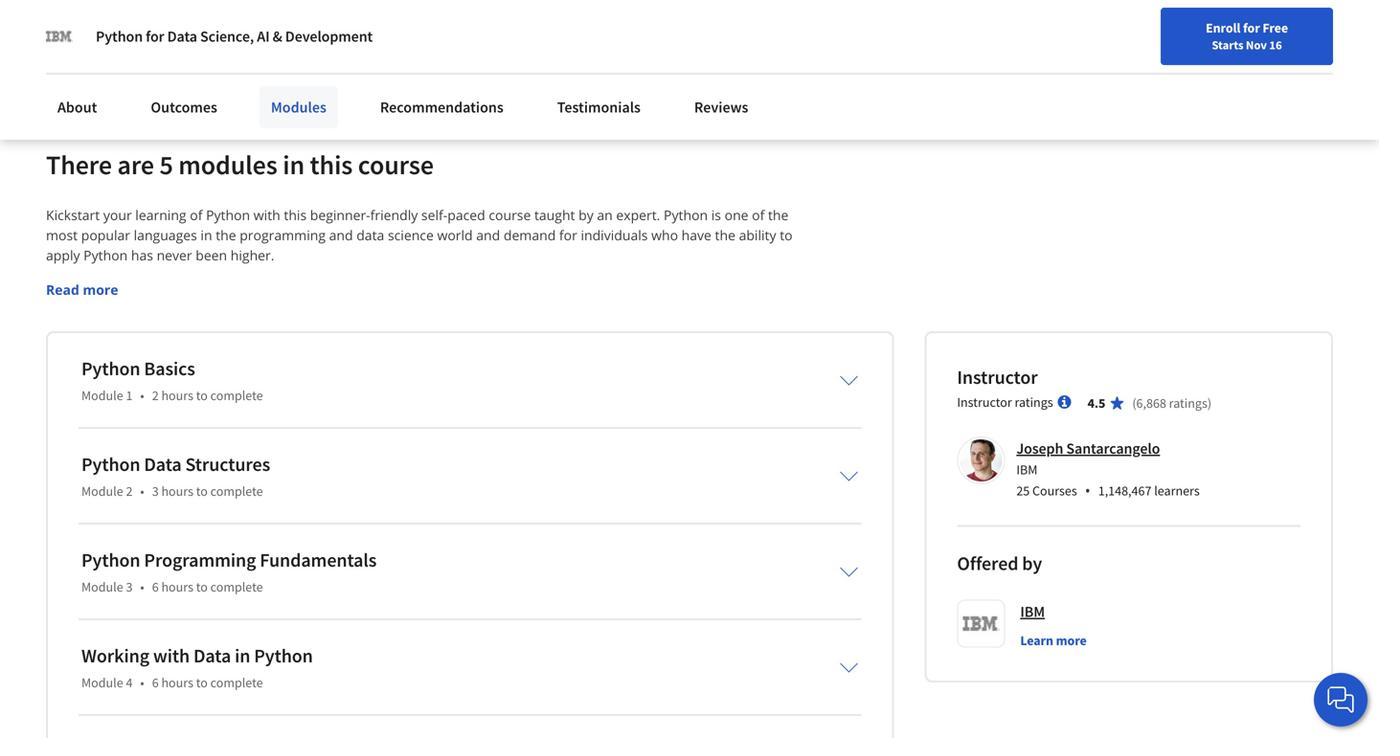 Task type: locate. For each thing, give the bounding box(es) containing it.
0 horizontal spatial course
[[358, 148, 434, 182]]

to right 1
[[196, 387, 208, 404]]

programming
[[240, 226, 326, 244]]

ratings up joseph
[[1015, 394, 1053, 411]]

data left structures
[[144, 453, 182, 477]]

0 vertical spatial more
[[83, 281, 118, 299]]

• right 1
[[140, 387, 144, 404]]

course up friendly
[[358, 148, 434, 182]]

and down beginner-
[[329, 226, 353, 244]]

0 horizontal spatial of
[[190, 206, 203, 224]]

0 vertical spatial 2
[[152, 387, 159, 404]]

and down paced
[[476, 226, 500, 244]]

• for structures
[[140, 483, 144, 500]]

ibm image
[[46, 23, 73, 50]]

by inside kickstart your learning of python with this beginner-friendly self-paced course taught by an expert. python is one of the most popular languages in the programming and data science world and demand for individuals who have the ability to apply python has never been higher.
[[579, 206, 594, 224]]

1 horizontal spatial your
[[277, 29, 306, 48]]

• for ibm
[[1085, 481, 1091, 501]]

self-
[[421, 206, 448, 224]]

0 horizontal spatial this
[[284, 206, 307, 224]]

• right courses
[[1085, 481, 1091, 501]]

complete inside python basics module 1 • 2 hours to complete
[[210, 387, 263, 404]]

1 complete from the top
[[210, 387, 263, 404]]

• right 4
[[140, 675, 144, 692]]

0 vertical spatial 6
[[152, 579, 159, 596]]

16
[[1269, 37, 1282, 53]]

1
[[126, 387, 133, 404]]

data for with
[[193, 644, 231, 668]]

ibm inside joseph santarcangelo ibm 25 courses • 1,148,467 learners
[[1017, 461, 1038, 479]]

2 horizontal spatial the
[[768, 206, 789, 224]]

25
[[1017, 483, 1030, 500]]

ibm up learn
[[1020, 603, 1045, 622]]

of
[[190, 206, 203, 224], [752, 206, 765, 224]]

instructor ratings
[[957, 394, 1053, 411]]

1 horizontal spatial course
[[489, 206, 531, 224]]

0 horizontal spatial your
[[103, 206, 132, 224]]

joseph santarcangelo ibm 25 courses • 1,148,467 learners
[[1017, 439, 1200, 501]]

1 vertical spatial ibm
[[1020, 603, 1045, 622]]

your right ai
[[277, 29, 306, 48]]

0 vertical spatial data
[[167, 27, 197, 46]]

0 horizontal spatial ratings
[[1015, 394, 1053, 411]]

6 down 'programming'
[[152, 579, 159, 596]]

1 module from the top
[[81, 387, 123, 404]]

• down 'programming'
[[140, 579, 144, 596]]

1 instructor from the top
[[957, 366, 1038, 390]]

fundamentals
[[260, 549, 377, 573]]

by
[[579, 206, 594, 224], [1022, 552, 1042, 576]]

for for enroll
[[1243, 19, 1260, 36]]

the up ability
[[768, 206, 789, 224]]

3 up working on the bottom
[[126, 579, 133, 596]]

0 vertical spatial instructor
[[957, 366, 1038, 390]]

more inside button
[[1056, 632, 1087, 650]]

• inside working with data in python module 4 • 6 hours to complete
[[140, 675, 144, 692]]

recommendations
[[380, 98, 504, 117]]

4 hours from the top
[[161, 675, 193, 692]]

None search field
[[273, 12, 589, 50]]

2 hours from the top
[[161, 483, 193, 500]]

in
[[262, 29, 274, 48], [283, 148, 305, 182], [201, 226, 212, 244], [235, 644, 250, 668]]

popular
[[81, 226, 130, 244]]

1 vertical spatial 6
[[152, 675, 159, 692]]

1 horizontal spatial 2
[[152, 387, 159, 404]]

1 vertical spatial this
[[284, 206, 307, 224]]

the down is
[[715, 226, 736, 244]]

4.5
[[1088, 395, 1106, 412]]

0 vertical spatial your
[[277, 29, 306, 48]]

0 horizontal spatial 3
[[126, 579, 133, 596]]

1 horizontal spatial this
[[310, 148, 353, 182]]

2 complete from the top
[[210, 483, 263, 500]]

ibm up 25
[[1017, 461, 1038, 479]]

1 vertical spatial instructor
[[957, 394, 1012, 411]]

1 vertical spatial 2
[[126, 483, 133, 500]]

by right offered
[[1022, 552, 1042, 576]]

3 module from the top
[[81, 579, 123, 596]]

joseph santarcangelo image
[[960, 440, 1002, 482]]

1 vertical spatial with
[[153, 644, 190, 668]]

with inside working with data in python module 4 • 6 hours to complete
[[153, 644, 190, 668]]

this inside kickstart your learning of python with this beginner-friendly self-paced course taught by an expert. python is one of the most popular languages in the programming and data science world and demand for individuals who have the ability to apply python has never been higher.
[[284, 206, 307, 224]]

your up popular
[[103, 206, 132, 224]]

programming
[[144, 549, 256, 573]]

python
[[96, 27, 143, 46], [206, 206, 250, 224], [664, 206, 708, 224], [84, 246, 128, 265], [81, 357, 140, 381], [81, 453, 140, 477], [81, 549, 140, 573], [254, 644, 313, 668]]

chat with us image
[[1326, 685, 1356, 716]]

0 vertical spatial ibm
[[1017, 461, 1038, 479]]

in inside kickstart your learning of python with this beginner-friendly self-paced course taught by an expert. python is one of the most popular languages in the programming and data science world and demand for individuals who have the ability to apply python has never been higher.
[[201, 226, 212, 244]]

the
[[768, 206, 789, 224], [216, 226, 236, 244], [715, 226, 736, 244]]

0 horizontal spatial 2
[[126, 483, 133, 500]]

in down python programming fundamentals module 3 • 6 hours to complete
[[235, 644, 250, 668]]

ibm
[[1017, 461, 1038, 479], [1020, 603, 1045, 622]]

the up been
[[216, 226, 236, 244]]

module
[[81, 387, 123, 404], [81, 483, 123, 500], [81, 579, 123, 596], [81, 675, 123, 692]]

hours right 4
[[161, 675, 193, 692]]

more right learn
[[1056, 632, 1087, 650]]

0 vertical spatial with
[[254, 206, 280, 224]]

hours down structures
[[161, 483, 193, 500]]

of up ability
[[752, 206, 765, 224]]

python inside python programming fundamentals module 3 • 6 hours to complete
[[81, 549, 140, 573]]

6 right 4
[[152, 675, 159, 692]]

• inside python data structures module 2 • 3 hours to complete
[[140, 483, 144, 500]]

coursera image
[[23, 16, 145, 46]]

•
[[140, 387, 144, 404], [1085, 481, 1091, 501], [140, 483, 144, 500], [140, 579, 144, 596], [140, 675, 144, 692]]

ratings
[[1015, 394, 1053, 411], [1169, 395, 1208, 412]]

data right 'on'
[[167, 27, 197, 46]]

instructor
[[957, 366, 1038, 390], [957, 394, 1012, 411]]

basics
[[144, 357, 195, 381]]

it
[[119, 29, 128, 48]]

to down structures
[[196, 483, 208, 500]]

1 horizontal spatial 3
[[152, 483, 159, 500]]

for
[[1243, 19, 1260, 36], [146, 27, 164, 46], [559, 226, 577, 244]]

to inside python data structures module 2 • 3 hours to complete
[[196, 483, 208, 500]]

hours
[[161, 387, 193, 404], [161, 483, 193, 500], [161, 579, 193, 596], [161, 675, 193, 692]]

3 up 'programming'
[[152, 483, 159, 500]]

for up nov
[[1243, 19, 1260, 36]]

course
[[358, 148, 434, 182], [489, 206, 531, 224]]

to right ability
[[780, 226, 793, 244]]

your
[[277, 29, 306, 48], [103, 206, 132, 224]]

course up demand
[[489, 206, 531, 224]]

2 inside python basics module 1 • 2 hours to complete
[[152, 387, 159, 404]]

by left "an"
[[579, 206, 594, 224]]

complete inside working with data in python module 4 • 6 hours to complete
[[210, 675, 263, 692]]

for inside enroll for free starts nov 16
[[1243, 19, 1260, 36]]

there are 5 modules in this course
[[46, 148, 434, 182]]

1 horizontal spatial more
[[1056, 632, 1087, 650]]

2 module from the top
[[81, 483, 123, 500]]

1 vertical spatial course
[[489, 206, 531, 224]]

1 horizontal spatial with
[[254, 206, 280, 224]]

with right working on the bottom
[[153, 644, 190, 668]]

6 inside working with data in python module 4 • 6 hours to complete
[[152, 675, 159, 692]]

python inside python basics module 1 • 2 hours to complete
[[81, 357, 140, 381]]

1 vertical spatial more
[[1056, 632, 1087, 650]]

to right 4
[[196, 675, 208, 692]]

science,
[[200, 27, 254, 46]]

for for python
[[146, 27, 164, 46]]

paced
[[448, 206, 485, 224]]

offered
[[957, 552, 1019, 576]]

hours down 'programming'
[[161, 579, 193, 596]]

0 vertical spatial 3
[[152, 483, 159, 500]]

1 horizontal spatial for
[[559, 226, 577, 244]]

this up beginner-
[[310, 148, 353, 182]]

data inside working with data in python module 4 • 6 hours to complete
[[193, 644, 231, 668]]

and
[[234, 29, 259, 48], [329, 226, 353, 244], [476, 226, 500, 244]]

4
[[126, 675, 133, 692]]

performance
[[309, 29, 391, 48]]

this
[[310, 148, 353, 182], [284, 206, 307, 224]]

2
[[152, 387, 159, 404], [126, 483, 133, 500]]

1 of from the left
[[190, 206, 203, 224]]

• for fundamentals
[[140, 579, 144, 596]]

1 vertical spatial by
[[1022, 552, 1042, 576]]

menu item
[[1013, 19, 1137, 81]]

instructor for instructor
[[957, 366, 1038, 390]]

with up the programming
[[254, 206, 280, 224]]

to
[[780, 226, 793, 244], [196, 387, 208, 404], [196, 483, 208, 500], [196, 579, 208, 596], [196, 675, 208, 692]]

and left "&"
[[234, 29, 259, 48]]

instructor up instructor ratings
[[957, 366, 1038, 390]]

complete inside python data structures module 2 • 3 hours to complete
[[210, 483, 263, 500]]

for right it
[[146, 27, 164, 46]]

share
[[79, 29, 116, 48]]

read more
[[46, 281, 118, 299]]

4 complete from the top
[[210, 675, 263, 692]]

data
[[167, 27, 197, 46], [144, 453, 182, 477], [193, 644, 231, 668]]

with
[[254, 206, 280, 224], [153, 644, 190, 668]]

0 vertical spatial by
[[579, 206, 594, 224]]

0 horizontal spatial more
[[83, 281, 118, 299]]

free
[[1263, 19, 1288, 36]]

higher.
[[231, 246, 274, 265]]

of right learning at the left top of page
[[190, 206, 203, 224]]

hours inside python programming fundamentals module 3 • 6 hours to complete
[[161, 579, 193, 596]]

• inside joseph santarcangelo ibm 25 courses • 1,148,467 learners
[[1085, 481, 1091, 501]]

ratings right the 6,868
[[1169, 395, 1208, 412]]

1 6 from the top
[[152, 579, 159, 596]]

4 module from the top
[[81, 675, 123, 692]]

0 horizontal spatial with
[[153, 644, 190, 668]]

on
[[131, 29, 147, 48]]

has
[[131, 246, 153, 265]]

more right read
[[83, 281, 118, 299]]

one
[[725, 206, 749, 224]]

to down 'programming'
[[196, 579, 208, 596]]

• inside python programming fundamentals module 3 • 6 hours to complete
[[140, 579, 144, 596]]

instructor up joseph santarcangelo image
[[957, 394, 1012, 411]]

working with data in python module 4 • 6 hours to complete
[[81, 644, 313, 692]]

about
[[57, 98, 97, 117]]

0 vertical spatial course
[[358, 148, 434, 182]]

about link
[[46, 86, 109, 128]]

0 horizontal spatial by
[[579, 206, 594, 224]]

in up been
[[201, 226, 212, 244]]

2 horizontal spatial for
[[1243, 19, 1260, 36]]

1 hours from the top
[[161, 387, 193, 404]]

data down python programming fundamentals module 3 • 6 hours to complete
[[193, 644, 231, 668]]

social
[[150, 29, 188, 48]]

2 instructor from the top
[[957, 394, 1012, 411]]

more inside 'button'
[[83, 281, 118, 299]]

3 complete from the top
[[210, 579, 263, 596]]

working
[[81, 644, 149, 668]]

1 vertical spatial 3
[[126, 579, 133, 596]]

1 vertical spatial your
[[103, 206, 132, 224]]

2 vertical spatial data
[[193, 644, 231, 668]]

beginner-
[[310, 206, 370, 224]]

1 horizontal spatial of
[[752, 206, 765, 224]]

more
[[83, 281, 118, 299], [1056, 632, 1087, 650]]

1 horizontal spatial by
[[1022, 552, 1042, 576]]

1 vertical spatial data
[[144, 453, 182, 477]]

3 hours from the top
[[161, 579, 193, 596]]

this up the programming
[[284, 206, 307, 224]]

been
[[196, 246, 227, 265]]

2 6 from the top
[[152, 675, 159, 692]]

hours down basics
[[161, 387, 193, 404]]

data inside python data structures module 2 • 3 hours to complete
[[144, 453, 182, 477]]

python inside working with data in python module 4 • 6 hours to complete
[[254, 644, 313, 668]]

0 horizontal spatial for
[[146, 27, 164, 46]]

for down taught on the top
[[559, 226, 577, 244]]

• up 'programming'
[[140, 483, 144, 500]]

0 horizontal spatial and
[[234, 29, 259, 48]]

module inside python data structures module 2 • 3 hours to complete
[[81, 483, 123, 500]]



Task type: vqa. For each thing, say whether or not it's contained in the screenshot.


Task type: describe. For each thing, give the bounding box(es) containing it.
review
[[394, 29, 437, 48]]

languages
[[134, 226, 197, 244]]

to inside working with data in python module 4 • 6 hours to complete
[[196, 675, 208, 692]]

3 inside python programming fundamentals module 3 • 6 hours to complete
[[126, 579, 133, 596]]

learn more button
[[1020, 631, 1087, 651]]

recommendations link
[[369, 86, 515, 128]]

with inside kickstart your learning of python with this beginner-friendly self-paced course taught by an expert. python is one of the most popular languages in the programming and data science world and demand for individuals who have the ability to apply python has never been higher.
[[254, 206, 280, 224]]

6 inside python programming fundamentals module 3 • 6 hours to complete
[[152, 579, 159, 596]]

module inside python programming fundamentals module 3 • 6 hours to complete
[[81, 579, 123, 596]]

demand
[[504, 226, 556, 244]]

outcomes
[[151, 98, 217, 117]]

1 horizontal spatial the
[[715, 226, 736, 244]]

is
[[711, 206, 721, 224]]

to inside python basics module 1 • 2 hours to complete
[[196, 387, 208, 404]]

your inside kickstart your learning of python with this beginner-friendly self-paced course taught by an expert. python is one of the most popular languages in the programming and data science world and demand for individuals who have the ability to apply python has never been higher.
[[103, 206, 132, 224]]

kickstart
[[46, 206, 100, 224]]

in right science,
[[262, 29, 274, 48]]

course inside kickstart your learning of python with this beginner-friendly self-paced course taught by an expert. python is one of the most popular languages in the programming and data science world and demand for individuals who have the ability to apply python has never been higher.
[[489, 206, 531, 224]]

world
[[437, 226, 473, 244]]

individuals
[[581, 226, 648, 244]]

friendly
[[370, 206, 418, 224]]

python data structures module 2 • 3 hours to complete
[[81, 453, 270, 500]]

to inside kickstart your learning of python with this beginner-friendly self-paced course taught by an expert. python is one of the most popular languages in the programming and data science world and demand for individuals who have the ability to apply python has never been higher.
[[780, 226, 793, 244]]

hours inside working with data in python module 4 • 6 hours to complete
[[161, 675, 193, 692]]

joseph
[[1017, 439, 1064, 459]]

complete inside python programming fundamentals module 3 • 6 hours to complete
[[210, 579, 263, 596]]

an
[[597, 206, 613, 224]]

2 horizontal spatial and
[[476, 226, 500, 244]]

who
[[651, 226, 678, 244]]

learners
[[1154, 483, 1200, 500]]

python basics module 1 • 2 hours to complete
[[81, 357, 263, 404]]

media
[[191, 29, 231, 48]]

expert.
[[616, 206, 660, 224]]

never
[[157, 246, 192, 265]]

enroll
[[1206, 19, 1241, 36]]

outcomes link
[[139, 86, 229, 128]]

testimonials link
[[546, 86, 652, 128]]

modules link
[[259, 86, 338, 128]]

learning
[[135, 206, 186, 224]]

reviews link
[[683, 86, 760, 128]]

read
[[46, 281, 79, 299]]

python inside python data structures module 2 • 3 hours to complete
[[81, 453, 140, 477]]

santarcangelo
[[1067, 439, 1160, 459]]

enroll for free starts nov 16
[[1206, 19, 1288, 53]]

data
[[357, 226, 384, 244]]

reviews
[[694, 98, 749, 117]]

science
[[388, 226, 434, 244]]

taught
[[534, 206, 575, 224]]

in down modules link
[[283, 148, 305, 182]]

1 horizontal spatial ratings
[[1169, 395, 1208, 412]]

coursera career certificate image
[[971, 0, 1290, 106]]

learn
[[1020, 632, 1054, 650]]

5
[[159, 148, 173, 182]]

joseph santarcangelo link
[[1017, 439, 1160, 459]]

( 6,868 ratings )
[[1133, 395, 1212, 412]]

)
[[1208, 395, 1212, 412]]

hours inside python data structures module 2 • 3 hours to complete
[[161, 483, 193, 500]]

modules
[[178, 148, 278, 182]]

nov
[[1246, 37, 1267, 53]]

ability
[[739, 226, 776, 244]]

hours inside python basics module 1 • 2 hours to complete
[[161, 387, 193, 404]]

for inside kickstart your learning of python with this beginner-friendly self-paced course taught by an expert. python is one of the most popular languages in the programming and data science world and demand for individuals who have the ability to apply python has never been higher.
[[559, 226, 577, 244]]

1,148,467
[[1098, 483, 1152, 500]]

starts
[[1212, 37, 1244, 53]]

(
[[1133, 395, 1137, 412]]

courses
[[1033, 483, 1077, 500]]

ai
[[257, 27, 270, 46]]

modules
[[271, 98, 327, 117]]

read more button
[[46, 280, 118, 300]]

• inside python basics module 1 • 2 hours to complete
[[140, 387, 144, 404]]

there
[[46, 148, 112, 182]]

1 horizontal spatial and
[[329, 226, 353, 244]]

are
[[117, 148, 154, 182]]

module inside working with data in python module 4 • 6 hours to complete
[[81, 675, 123, 692]]

development
[[285, 27, 373, 46]]

2 inside python data structures module 2 • 3 hours to complete
[[126, 483, 133, 500]]

share it on social media and in your performance review
[[79, 29, 437, 48]]

&
[[273, 27, 282, 46]]

most
[[46, 226, 78, 244]]

python programming fundamentals module 3 • 6 hours to complete
[[81, 549, 377, 596]]

have
[[682, 226, 712, 244]]

offered by
[[957, 552, 1042, 576]]

kickstart your learning of python with this beginner-friendly self-paced course taught by an expert. python is one of the most popular languages in the programming and data science world and demand for individuals who have the ability to apply python has never been higher.
[[46, 206, 796, 265]]

more for read more
[[83, 281, 118, 299]]

0 horizontal spatial the
[[216, 226, 236, 244]]

testimonials
[[557, 98, 641, 117]]

3 inside python data structures module 2 • 3 hours to complete
[[152, 483, 159, 500]]

show notifications image
[[1157, 24, 1180, 47]]

apply
[[46, 246, 80, 265]]

instructor for instructor ratings
[[957, 394, 1012, 411]]

0 vertical spatial this
[[310, 148, 353, 182]]

data for for
[[167, 27, 197, 46]]

learn more
[[1020, 632, 1087, 650]]

2 of from the left
[[752, 206, 765, 224]]

module inside python basics module 1 • 2 hours to complete
[[81, 387, 123, 404]]

structures
[[185, 453, 270, 477]]

ibm link
[[1020, 600, 1045, 624]]

to inside python programming fundamentals module 3 • 6 hours to complete
[[196, 579, 208, 596]]

more for learn more
[[1056, 632, 1087, 650]]

6,868
[[1137, 395, 1167, 412]]

python for data science, ai & development
[[96, 27, 373, 46]]

in inside working with data in python module 4 • 6 hours to complete
[[235, 644, 250, 668]]



